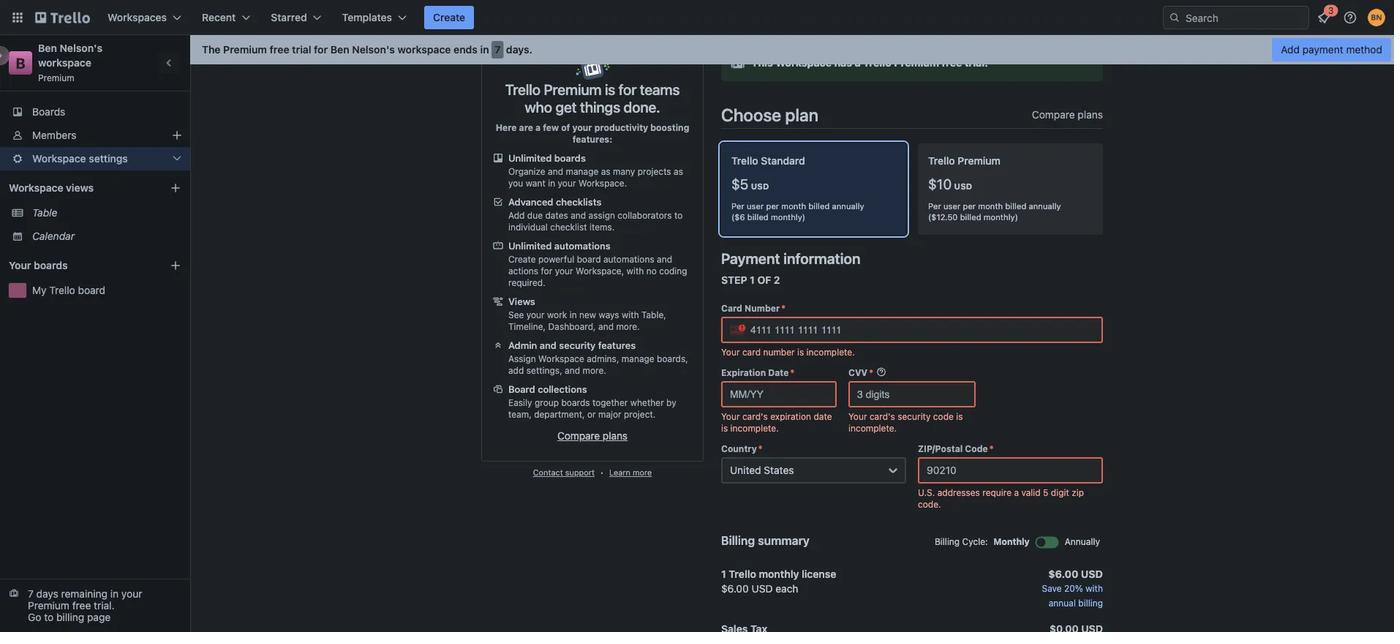 Task type: vqa. For each thing, say whether or not it's contained in the screenshot.


Task type: describe. For each thing, give the bounding box(es) containing it.
table
[[32, 207, 57, 219]]

incomplete. for your card's expiration date is incomplete.
[[731, 423, 779, 434]]

card number *
[[721, 303, 786, 314]]

templates button
[[333, 6, 416, 29]]

board
[[509, 384, 535, 395]]

workspace settings
[[32, 153, 128, 165]]

boards for your
[[34, 259, 68, 271]]

7 inside 7 days remaining in your premium free trial. go to billing page
[[28, 588, 34, 600]]

trial.
[[94, 600, 115, 612]]

$10
[[928, 176, 952, 193]]

timeline,
[[509, 322, 546, 332]]

license
[[802, 568, 837, 580]]

page
[[87, 611, 111, 623]]

my trello board link
[[32, 283, 181, 298]]

or
[[587, 409, 596, 420]]

features:
[[573, 134, 613, 145]]

manage inside admin and security features assign workspace admins, manage boards, add settings, and more.
[[622, 354, 655, 364]]

see
[[509, 310, 524, 320]]

compare for compare plans link to the bottom
[[558, 430, 600, 442]]

your boards with 1 items element
[[9, 257, 148, 274]]

contact support · learn more
[[533, 467, 652, 479]]

teams
[[640, 81, 680, 98]]

add inside advanced checklists add due dates and assign collaborators to individual checklist items.
[[509, 210, 525, 221]]

here are a few of your productivity boosting features:
[[496, 123, 690, 145]]

in inside 7 days remaining in your premium free trial. go to billing page
[[110, 588, 119, 600]]

settings
[[89, 153, 128, 165]]

the
[[202, 44, 221, 56]]

trello inside 1 trello monthly license $6.00 usd each
[[729, 568, 756, 580]]

dates
[[545, 210, 568, 221]]

monthly
[[759, 568, 799, 580]]

compare for top compare plans link
[[1032, 109, 1075, 121]]

and up the settings,
[[540, 340, 557, 351]]

trello up $10
[[928, 155, 955, 167]]

easily
[[509, 398, 532, 408]]

* for card number *
[[782, 303, 786, 314]]

are
[[519, 123, 533, 133]]

* for zip/postal code *
[[990, 444, 994, 454]]

banner containing the premium free trial for
[[190, 35, 1395, 64]]

* for expiration date *
[[790, 368, 795, 378]]

who
[[525, 98, 552, 116]]

more
[[633, 468, 652, 478]]

per for $5
[[766, 201, 779, 211]]

Search field
[[1181, 7, 1309, 29]]

usd for $10
[[955, 182, 973, 191]]

search image
[[1169, 12, 1181, 23]]

remaining
[[61, 588, 108, 600]]

expiration
[[771, 412, 811, 422]]

boards
[[32, 106, 65, 118]]

is inside your card's expiration date is incomplete.
[[721, 423, 728, 434]]

features
[[598, 340, 636, 351]]

your card's security code is incomplete. alert
[[849, 411, 976, 434]]

trial!
[[965, 57, 989, 69]]

recent
[[202, 11, 236, 23]]

your inside views see your work in new ways with table, timeline, dashboard, and more.
[[527, 310, 545, 320]]

usd inside 1 trello monthly license $6.00 usd each
[[752, 583, 773, 595]]

incomplete. for your card's security code is incomplete.
[[849, 423, 897, 434]]

boards inside board collections easily group boards together whether by team, department, or major project.
[[562, 398, 590, 408]]

for inside 'trello premium is for teams who get things done.'
[[619, 81, 637, 98]]

to inside advanced checklists add due dates and assign collaborators to individual checklist items.
[[675, 210, 683, 221]]

project.
[[624, 409, 656, 420]]

$5 usd
[[732, 176, 769, 193]]

per for $10
[[928, 201, 942, 211]]

get
[[556, 98, 577, 116]]

date
[[814, 412, 832, 422]]

and inside unlimited automations create powerful board automations and actions for your workspace, with no coding required.
[[657, 254, 672, 265]]

number
[[763, 347, 795, 358]]

workspace up 'table'
[[9, 182, 63, 194]]

members
[[32, 129, 76, 141]]

card
[[721, 303, 743, 314]]

trello up the $5
[[732, 155, 759, 167]]

1 horizontal spatial ben
[[331, 44, 350, 56]]

u.s. addresses require a valid 5 digit zip code.
[[918, 488, 1084, 510]]

few
[[543, 123, 559, 133]]

add
[[509, 365, 524, 376]]

a inside 'here are a few of your productivity boosting features:'
[[536, 123, 541, 133]]

board collections easily group boards together whether by team, department, or major project.
[[509, 384, 677, 420]]

method
[[1347, 44, 1383, 56]]

$6.00 usd save 20% with annual billing
[[1042, 568, 1103, 609]]

1 horizontal spatial nelson's
[[352, 44, 395, 56]]

workspace settings button
[[0, 147, 190, 170]]

step
[[721, 275, 747, 287]]

open cvv tooltip image
[[877, 367, 887, 378]]

digit
[[1051, 488, 1070, 498]]

billing inside $6.00 usd save 20% with annual billing
[[1079, 599, 1103, 609]]

with inside views see your work in new ways with table, timeline, dashboard, and more.
[[622, 310, 639, 320]]

dashboard,
[[548, 322, 596, 332]]

each
[[776, 583, 799, 595]]

back to home image
[[35, 6, 90, 29]]

here
[[496, 123, 517, 133]]

unlimited automations create powerful board automations and actions for your workspace, with no coding required.
[[509, 241, 688, 288]]

actions
[[509, 266, 539, 276]]

premium inside ben nelson's workspace premium
[[38, 72, 74, 83]]

* left open cvv tooltip image
[[869, 368, 874, 378]]

a for u.s.
[[1014, 488, 1019, 498]]

my
[[32, 284, 46, 296]]

boards,
[[657, 354, 688, 364]]

group
[[535, 398, 559, 408]]

checklists
[[556, 197, 602, 208]]

plans for compare plans link to the bottom
[[603, 430, 628, 442]]

$10 usd
[[928, 176, 973, 193]]

b
[[16, 54, 25, 71]]

incomplete. up cvv
[[807, 347, 855, 358]]

expiration
[[721, 368, 766, 378]]

20%
[[1065, 584, 1084, 594]]

1 inside 1 trello monthly license $6.00 usd each
[[721, 568, 726, 580]]

user for $10
[[944, 201, 961, 211]]

0 vertical spatial compare plans link
[[1032, 108, 1103, 123]]

work
[[547, 310, 567, 320]]

due
[[527, 210, 543, 221]]

your for your boards
[[9, 259, 31, 271]]

workspaces button
[[99, 6, 190, 29]]

your card's expiration date is incomplete. alert
[[721, 411, 837, 434]]

trello premium
[[928, 155, 1001, 167]]

valid
[[1022, 488, 1041, 498]]

workspace.
[[579, 178, 627, 188]]

templates
[[342, 11, 392, 23]]

go
[[28, 611, 41, 623]]

for inside unlimited automations create powerful board automations and actions for your workspace, with no coding required.
[[541, 266, 553, 276]]

board inside unlimited automations create powerful board automations and actions for your workspace, with no coding required.
[[577, 254, 601, 265]]

united
[[730, 465, 761, 477]]

this workspace has a trello premium free trial!
[[752, 57, 989, 69]]

ben nelson (bennelson96) image
[[1368, 9, 1386, 26]]

free for 7 days remaining in your premium free trial. go to billing page
[[72, 600, 91, 612]]

premium inside 7 days remaining in your premium free trial. go to billing page
[[28, 600, 69, 612]]

7 days remaining in your premium free trial. go to billing page
[[28, 588, 142, 623]]

learn
[[609, 468, 631, 478]]

free for this workspace has a trello premium free trial!
[[942, 57, 962, 69]]

1 vertical spatial automations
[[604, 254, 655, 265]]

workspace left has
[[776, 57, 832, 69]]

your inside unlimited boards organize and manage as many projects as you want in your workspace.
[[558, 178, 576, 188]]

create inside unlimited automations create powerful board automations and actions for your workspace, with no coding required.
[[509, 254, 536, 265]]

cvv *
[[849, 368, 874, 378]]

workspace views
[[9, 182, 94, 194]]

more. for work
[[616, 322, 640, 332]]

choose plan
[[721, 105, 819, 125]]

is inside your card's security code is incomplete.
[[956, 412, 963, 422]]

month for $10
[[978, 201, 1003, 211]]

and inside views see your work in new ways with table, timeline, dashboard, and more.
[[599, 322, 614, 332]]

days
[[36, 588, 58, 600]]

month for $5
[[782, 201, 806, 211]]

days.
[[506, 44, 533, 56]]

card's for security
[[870, 412, 895, 422]]

trello right has
[[863, 57, 892, 69]]

and inside unlimited boards organize and manage as many projects as you want in your workspace.
[[548, 166, 563, 177]]

your for your card number is incomplete.
[[721, 347, 740, 358]]

add board image
[[170, 260, 181, 271]]

your inside unlimited automations create powerful board automations and actions for your workspace, with no coding required.
[[555, 266, 573, 276]]

add payment method link
[[1273, 38, 1392, 61]]

security for code
[[898, 412, 931, 422]]

premium inside banner
[[223, 44, 267, 56]]

security for features
[[559, 340, 596, 351]]

premium inside 'trello premium is for teams who get things done.'
[[544, 81, 602, 98]]

addresses
[[938, 488, 980, 498]]

unlimited for unlimited automations
[[509, 241, 552, 252]]



Task type: locate. For each thing, give the bounding box(es) containing it.
($6
[[732, 213, 745, 223]]

a for this
[[855, 57, 861, 69]]

card's for expiration
[[743, 412, 768, 422]]

* right date
[[790, 368, 795, 378]]

card's inside your card's expiration date is incomplete.
[[743, 412, 768, 422]]

major
[[598, 409, 622, 420]]

0 horizontal spatial per
[[732, 201, 745, 211]]

more. up features
[[616, 322, 640, 332]]

create inside 'create' button
[[433, 11, 465, 23]]

your down powerful
[[555, 266, 573, 276]]

manage inside unlimited boards organize and manage as many projects as you want in your workspace.
[[566, 166, 599, 177]]

0 horizontal spatial compare plans link
[[558, 430, 628, 442]]

1 per from the left
[[732, 201, 745, 211]]

in
[[480, 44, 489, 56], [548, 178, 555, 188], [570, 310, 577, 320], [110, 588, 119, 600]]

department,
[[534, 409, 585, 420]]

1 as from the left
[[601, 166, 611, 177]]

0 horizontal spatial create
[[433, 11, 465, 23]]

1 horizontal spatial more.
[[616, 322, 640, 332]]

monthly) for $5
[[771, 213, 806, 223]]

0 horizontal spatial 7
[[28, 588, 34, 600]]

workspace navigation collapse icon image
[[160, 53, 180, 73]]

per for $5
[[732, 201, 745, 211]]

assign
[[509, 354, 536, 364]]

manage down features
[[622, 354, 655, 364]]

per user per month billed annually ($6 billed monthly)
[[732, 201, 865, 223]]

settings,
[[527, 365, 562, 376]]

0 vertical spatial board
[[577, 254, 601, 265]]

7 left days
[[28, 588, 34, 600]]

1 horizontal spatial add
[[1281, 44, 1300, 56]]

per for $10
[[963, 201, 976, 211]]

per inside the "per user per month billed annually ($12.50 billed monthly)"
[[963, 201, 976, 211]]

1 vertical spatial 1
[[721, 568, 726, 580]]

in inside unlimited boards organize and manage as many projects as you want in your workspace.
[[548, 178, 555, 188]]

annually inside the per user per month billed annually ($6 billed monthly)
[[832, 201, 865, 211]]

ends
[[454, 44, 478, 56]]

1 vertical spatial manage
[[622, 354, 655, 364]]

usd inside $10 usd
[[955, 182, 973, 191]]

for right trial
[[314, 44, 328, 56]]

0 vertical spatial boards
[[554, 153, 586, 164]]

card's down open cvv tooltip image
[[870, 412, 895, 422]]

add
[[1281, 44, 1300, 56], [509, 210, 525, 221]]

with right 20%
[[1086, 584, 1103, 594]]

unlimited inside unlimited automations create powerful board automations and actions for your workspace, with no coding required.
[[509, 241, 552, 252]]

1 vertical spatial add
[[509, 210, 525, 221]]

is up things
[[605, 81, 616, 98]]

billing left summary on the right of the page
[[721, 534, 755, 548]]

0 vertical spatial create
[[433, 11, 465, 23]]

0 vertical spatial security
[[559, 340, 596, 351]]

your inside 'here are a few of your productivity boosting features:'
[[573, 123, 592, 133]]

$6.00 left each
[[721, 583, 749, 595]]

0 horizontal spatial compare
[[558, 430, 600, 442]]

table link
[[32, 206, 181, 220]]

0 horizontal spatial nelson's
[[60, 42, 103, 54]]

and down checklists in the top left of the page
[[571, 210, 586, 221]]

for down powerful
[[541, 266, 553, 276]]

code
[[934, 412, 954, 422]]

to right go
[[44, 611, 54, 623]]

1 user from the left
[[747, 201, 764, 211]]

1 unlimited from the top
[[509, 153, 552, 164]]

boards up my
[[34, 259, 68, 271]]

$6.00 up 20%
[[1049, 568, 1079, 580]]

1 horizontal spatial 7
[[495, 44, 501, 56]]

1 horizontal spatial 1
[[750, 275, 755, 287]]

incomplete. down open cvv tooltip image
[[849, 423, 897, 434]]

incomplete. inside your card's expiration date is incomplete.
[[731, 423, 779, 434]]

0 horizontal spatial ben
[[38, 42, 57, 54]]

2 monthly) from the left
[[984, 213, 1018, 223]]

0 vertical spatial free
[[270, 44, 289, 56]]

workspace inside banner
[[398, 44, 451, 56]]

views
[[66, 182, 94, 194]]

more. inside admin and security features assign workspace admins, manage boards, add settings, and more.
[[583, 365, 606, 376]]

security left code
[[898, 412, 931, 422]]

unlimited inside unlimited boards organize and manage as many projects as you want in your workspace.
[[509, 153, 552, 164]]

of inside payment information step 1 of 2
[[758, 275, 771, 287]]

as
[[601, 166, 611, 177], [674, 166, 683, 177]]

advanced
[[509, 197, 554, 208]]

workspaces
[[108, 11, 167, 23]]

incomplete. inside your card's security code is incomplete.
[[849, 423, 897, 434]]

monthly) inside the per user per month billed annually ($6 billed monthly)
[[771, 213, 806, 223]]

1 vertical spatial compare
[[558, 430, 600, 442]]

and up coding
[[657, 254, 672, 265]]

0 vertical spatial compare
[[1032, 109, 1075, 121]]

0 horizontal spatial security
[[559, 340, 596, 351]]

manage up workspace.
[[566, 166, 599, 177]]

1 horizontal spatial workspace
[[398, 44, 451, 56]]

monthly) inside the "per user per month billed annually ($12.50 billed monthly)"
[[984, 213, 1018, 223]]

per
[[766, 201, 779, 211], [963, 201, 976, 211]]

code
[[965, 444, 988, 454]]

your right trial.
[[121, 588, 142, 600]]

your up checklists in the top left of the page
[[558, 178, 576, 188]]

unlimited down individual at the top of page
[[509, 241, 552, 252]]

boards down features:
[[554, 153, 586, 164]]

ben nelson's workspace premium
[[38, 42, 105, 83]]

0 vertical spatial compare plans
[[1032, 109, 1103, 121]]

1 right step
[[750, 275, 755, 287]]

calendar link
[[32, 229, 181, 244]]

nelson's down back to home "image"
[[60, 42, 103, 54]]

monthly) right ($12.50
[[984, 213, 1018, 223]]

0 horizontal spatial month
[[782, 201, 806, 211]]

2 per from the left
[[963, 201, 976, 211]]

0 horizontal spatial card's
[[743, 412, 768, 422]]

things
[[580, 98, 621, 116]]

1 vertical spatial for
[[619, 81, 637, 98]]

annually for $5
[[832, 201, 865, 211]]

in up dashboard,
[[570, 310, 577, 320]]

1 vertical spatial boards
[[34, 259, 68, 271]]

a left valid
[[1014, 488, 1019, 498]]

by
[[667, 398, 677, 408]]

1 vertical spatial unlimited
[[509, 241, 552, 252]]

1 horizontal spatial card's
[[870, 412, 895, 422]]

1 horizontal spatial annually
[[1029, 201, 1061, 211]]

usd for $6.00 usd
[[1081, 568, 1103, 580]]

ben
[[38, 42, 57, 54], [331, 44, 350, 56]]

free inside 7 days remaining in your premium free trial. go to billing page
[[72, 600, 91, 612]]

states
[[764, 465, 794, 477]]

$6.00 inside $6.00 usd save 20% with annual billing
[[1049, 568, 1079, 580]]

incomplete. up country *
[[731, 423, 779, 434]]

0 horizontal spatial user
[[747, 201, 764, 211]]

add inside banner
[[1281, 44, 1300, 56]]

0 vertical spatial billing
[[1079, 599, 1103, 609]]

0 vertical spatial workspace
[[398, 44, 451, 56]]

1 inside payment information step 1 of 2
[[750, 275, 755, 287]]

usd for $5
[[751, 182, 769, 191]]

trello up who
[[505, 81, 541, 98]]

trello premium is for teams who get things done.
[[505, 81, 680, 116]]

1 vertical spatial a
[[536, 123, 541, 133]]

user inside the "per user per month billed annually ($12.50 billed monthly)"
[[944, 201, 961, 211]]

* right country
[[759, 444, 763, 454]]

annually inside the "per user per month billed annually ($12.50 billed monthly)"
[[1029, 201, 1061, 211]]

of for are
[[561, 123, 570, 133]]

usd right the $5
[[751, 182, 769, 191]]

recent button
[[193, 6, 259, 29]]

workspace inside ben nelson's workspace premium
[[38, 57, 91, 69]]

ben right trial
[[331, 44, 350, 56]]

free left trial.
[[72, 600, 91, 612]]

your card number is incomplete.
[[721, 347, 855, 358]]

1 horizontal spatial for
[[541, 266, 553, 276]]

0 horizontal spatial per
[[766, 201, 779, 211]]

boards for unlimited
[[554, 153, 586, 164]]

3 notifications image
[[1316, 9, 1333, 26]]

date
[[768, 368, 789, 378]]

and up collections
[[565, 365, 580, 376]]

create
[[433, 11, 465, 23], [509, 254, 536, 265]]

your inside your card's expiration date is incomplete.
[[721, 412, 740, 422]]

card's up country *
[[743, 412, 768, 422]]

per inside the per user per month billed annually ($6 billed monthly)
[[766, 201, 779, 211]]

1 vertical spatial compare plans
[[558, 430, 628, 442]]

1 horizontal spatial compare plans link
[[1032, 108, 1103, 123]]

is
[[605, 81, 616, 98], [798, 347, 804, 358], [956, 412, 963, 422], [721, 423, 728, 434]]

workspace inside admin and security features assign workspace admins, manage boards, add settings, and more.
[[539, 354, 584, 364]]

no
[[647, 266, 657, 276]]

table,
[[642, 310, 666, 320]]

0 horizontal spatial of
[[561, 123, 570, 133]]

of right few
[[561, 123, 570, 133]]

0 horizontal spatial billing
[[56, 611, 84, 623]]

number
[[745, 303, 780, 314]]

premium
[[223, 44, 267, 56], [894, 57, 939, 69], [38, 72, 74, 83], [544, 81, 602, 98], [958, 155, 1001, 167], [28, 600, 69, 612]]

checklist
[[550, 222, 587, 232]]

views
[[509, 296, 535, 307]]

board down your boards with 1 items element
[[78, 284, 105, 296]]

annually for $10
[[1029, 201, 1061, 211]]

whether
[[630, 398, 664, 408]]

is right number
[[798, 347, 804, 358]]

zip
[[1072, 488, 1084, 498]]

ben right b
[[38, 42, 57, 54]]

payment
[[721, 250, 780, 267]]

in inside views see your work in new ways with table, timeline, dashboard, and more.
[[570, 310, 577, 320]]

and inside advanced checklists add due dates and assign collaborators to individual checklist items.
[[571, 210, 586, 221]]

per
[[732, 201, 745, 211], [928, 201, 942, 211]]

many
[[613, 166, 635, 177]]

more. for features
[[583, 365, 606, 376]]

in right want
[[548, 178, 555, 188]]

user down $5 usd
[[747, 201, 764, 211]]

usd up 20%
[[1081, 568, 1103, 580]]

of inside 'here are a few of your productivity boosting features:'
[[561, 123, 570, 133]]

2 vertical spatial with
[[1086, 584, 1103, 594]]

2 month from the left
[[978, 201, 1003, 211]]

90210 text field
[[918, 458, 1103, 484]]

create up actions
[[509, 254, 536, 265]]

a right are
[[536, 123, 541, 133]]

user for $5
[[747, 201, 764, 211]]

workspace inside workspace settings dropdown button
[[32, 153, 86, 165]]

trello inside my trello board link
[[49, 284, 75, 296]]

1 horizontal spatial security
[[898, 412, 931, 422]]

7 left days.
[[495, 44, 501, 56]]

standard
[[761, 155, 805, 167]]

$6.00 inside 1 trello monthly license $6.00 usd each
[[721, 583, 749, 595]]

0 vertical spatial manage
[[566, 166, 599, 177]]

with left no
[[627, 266, 644, 276]]

and
[[548, 166, 563, 177], [571, 210, 586, 221], [657, 254, 672, 265], [599, 322, 614, 332], [540, 340, 557, 351], [565, 365, 580, 376]]

billing for billing summary
[[721, 534, 755, 548]]

productivity
[[595, 123, 648, 133]]

country *
[[721, 444, 763, 454]]

$5
[[732, 176, 749, 193]]

1 horizontal spatial plans
[[1078, 109, 1103, 121]]

trello left monthly
[[729, 568, 756, 580]]

plans for top compare plans link
[[1078, 109, 1103, 121]]

billing left cycle
[[935, 537, 960, 547]]

1 horizontal spatial compare plans
[[1032, 109, 1103, 121]]

1 horizontal spatial month
[[978, 201, 1003, 211]]

0 horizontal spatial annually
[[832, 201, 865, 211]]

2 per from the left
[[928, 201, 942, 211]]

trello inside 'trello premium is for teams who get things done.'
[[505, 81, 541, 98]]

and right organize
[[548, 166, 563, 177]]

7 inside banner
[[495, 44, 501, 56]]

0 vertical spatial $6.00
[[1049, 568, 1079, 580]]

0 horizontal spatial monthly)
[[771, 213, 806, 223]]

1 vertical spatial board
[[78, 284, 105, 296]]

per up ($12.50
[[928, 201, 942, 211]]

your inside your card's security code is incomplete.
[[849, 412, 867, 422]]

1 horizontal spatial compare
[[1032, 109, 1075, 121]]

is inside 'trello premium is for teams who get things done.'
[[605, 81, 616, 98]]

banner
[[190, 35, 1395, 64]]

0 horizontal spatial as
[[601, 166, 611, 177]]

free left trial
[[270, 44, 289, 56]]

0 vertical spatial automations
[[554, 241, 611, 252]]

is up country
[[721, 423, 728, 434]]

your for your card's expiration date is incomplete.
[[721, 412, 740, 422]]

2 as from the left
[[674, 166, 683, 177]]

united states
[[730, 465, 794, 477]]

2 horizontal spatial free
[[942, 57, 962, 69]]

0 vertical spatial 1
[[750, 275, 755, 287]]

trello right my
[[49, 284, 75, 296]]

month inside the per user per month billed annually ($6 billed monthly)
[[782, 201, 806, 211]]

b link
[[9, 51, 32, 75]]

your card's expiration date is incomplete.
[[721, 412, 832, 434]]

2 annually from the left
[[1029, 201, 1061, 211]]

1 horizontal spatial per
[[928, 201, 942, 211]]

assign
[[589, 210, 615, 221]]

1 horizontal spatial as
[[674, 166, 683, 177]]

usd right $10
[[955, 182, 973, 191]]

monthly) right ($6
[[771, 213, 806, 223]]

primary element
[[0, 0, 1395, 35]]

1 horizontal spatial of
[[758, 275, 771, 287]]

usd inside $5 usd
[[751, 182, 769, 191]]

per inside the per user per month billed annually ($6 billed monthly)
[[732, 201, 745, 211]]

and down ways
[[599, 322, 614, 332]]

card
[[743, 347, 761, 358]]

has
[[834, 57, 852, 69]]

workspace
[[776, 57, 832, 69], [32, 153, 86, 165], [9, 182, 63, 194], [539, 354, 584, 364]]

1 horizontal spatial $6.00
[[1049, 568, 1079, 580]]

add payment method
[[1281, 44, 1383, 56]]

1 vertical spatial workspace
[[38, 57, 91, 69]]

1 card's from the left
[[743, 412, 768, 422]]

security inside your card's security code is incomplete.
[[898, 412, 931, 422]]

your up timeline,
[[527, 310, 545, 320]]

with inside unlimited automations create powerful board automations and actions for your workspace, with no coding required.
[[627, 266, 644, 276]]

1 vertical spatial more.
[[583, 365, 606, 376]]

0 horizontal spatial compare plans
[[558, 430, 628, 442]]

free
[[270, 44, 289, 56], [942, 57, 962, 69], [72, 600, 91, 612]]

more. inside views see your work in new ways with table, timeline, dashboard, and more.
[[616, 322, 640, 332]]

per up ($6
[[732, 201, 745, 211]]

plans inside compare plans link
[[1078, 109, 1103, 121]]

0 horizontal spatial more.
[[583, 365, 606, 376]]

your up features:
[[573, 123, 592, 133]]

per down $5 usd
[[766, 201, 779, 211]]

1 vertical spatial $6.00
[[721, 583, 749, 595]]

* right code
[[990, 444, 994, 454]]

user inside the per user per month billed annually ($6 billed monthly)
[[747, 201, 764, 211]]

2 horizontal spatial for
[[619, 81, 637, 98]]

is right code
[[956, 412, 963, 422]]

usd down monthly
[[752, 583, 773, 595]]

done.
[[624, 98, 660, 116]]

1 month from the left
[[782, 201, 806, 211]]

create up "ends"
[[433, 11, 465, 23]]

1 monthly) from the left
[[771, 213, 806, 223]]

payment
[[1303, 44, 1344, 56]]

1 vertical spatial 7
[[28, 588, 34, 600]]

security down dashboard,
[[559, 340, 596, 351]]

boards down collections
[[562, 398, 590, 408]]

usd inside $6.00 usd save 20% with annual billing
[[1081, 568, 1103, 580]]

1 horizontal spatial create
[[509, 254, 536, 265]]

views see your work in new ways with table, timeline, dashboard, and more.
[[509, 296, 666, 332]]

2 card's from the left
[[870, 412, 895, 422]]

learn more link
[[609, 468, 652, 478]]

your for your card's security code is incomplete.
[[849, 412, 867, 422]]

0 vertical spatial unlimited
[[509, 153, 552, 164]]

admin
[[509, 340, 537, 351]]

nelson's inside ben nelson's workspace premium
[[60, 42, 103, 54]]

trello
[[863, 57, 892, 69], [505, 81, 541, 98], [732, 155, 759, 167], [928, 155, 955, 167], [49, 284, 75, 296], [729, 568, 756, 580]]

per user per month billed annually ($12.50 billed monthly)
[[928, 201, 1061, 223]]

add up individual at the top of page
[[509, 210, 525, 221]]

to inside 7 days remaining in your premium free trial. go to billing page
[[44, 611, 54, 623]]

1 horizontal spatial a
[[855, 57, 861, 69]]

* right number
[[782, 303, 786, 314]]

2 unlimited from the top
[[509, 241, 552, 252]]

month
[[782, 201, 806, 211], [978, 201, 1003, 211]]

per down $10 usd
[[963, 201, 976, 211]]

0 horizontal spatial 1
[[721, 568, 726, 580]]

2 vertical spatial boards
[[562, 398, 590, 408]]

1 vertical spatial of
[[758, 275, 771, 287]]

1 horizontal spatial to
[[675, 210, 683, 221]]

compare plans link
[[1032, 108, 1103, 123], [558, 430, 628, 442]]

advanced checklists add due dates and assign collaborators to individual checklist items.
[[509, 197, 683, 232]]

0 vertical spatial to
[[675, 210, 683, 221]]

1 vertical spatial compare plans link
[[558, 430, 628, 442]]

billing for billing cycle : monthly
[[935, 537, 960, 547]]

1 horizontal spatial billing
[[935, 537, 960, 547]]

save
[[1042, 584, 1062, 594]]

security inside admin and security features assign workspace admins, manage boards, add settings, and more.
[[559, 340, 596, 351]]

create a view image
[[170, 182, 181, 194]]

0 horizontal spatial board
[[78, 284, 105, 296]]

ben inside ben nelson's workspace premium
[[38, 42, 57, 54]]

board up workspace,
[[577, 254, 601, 265]]

2 horizontal spatial a
[[1014, 488, 1019, 498]]

of left 2
[[758, 275, 771, 287]]

1 horizontal spatial user
[[944, 201, 961, 211]]

month down standard
[[782, 201, 806, 211]]

coding
[[659, 266, 688, 276]]

monthly) for $10
[[984, 213, 1018, 223]]

card's inside your card's security code is incomplete.
[[870, 412, 895, 422]]

zip/postal code *
[[918, 444, 994, 454]]

as right projects
[[674, 166, 683, 177]]

to right collaborators
[[675, 210, 683, 221]]

user up ($12.50
[[944, 201, 961, 211]]

1 vertical spatial create
[[509, 254, 536, 265]]

boards
[[554, 153, 586, 164], [34, 259, 68, 271], [562, 398, 590, 408]]

per inside the "per user per month billed annually ($12.50 billed monthly)"
[[928, 201, 942, 211]]

workspace,
[[576, 266, 624, 276]]

automations down checklist
[[554, 241, 611, 252]]

nelson's down templates "dropdown button"
[[352, 44, 395, 56]]

more. down admins, in the left of the page
[[583, 365, 606, 376]]

1 vertical spatial plans
[[603, 430, 628, 442]]

1 vertical spatial free
[[942, 57, 962, 69]]

add left "payment"
[[1281, 44, 1300, 56]]

open information menu image
[[1343, 10, 1358, 25]]

billing inside 7 days remaining in your premium free trial. go to billing page
[[56, 611, 84, 623]]

u.s.
[[918, 488, 935, 498]]

1 horizontal spatial monthly)
[[984, 213, 1018, 223]]

1 horizontal spatial board
[[577, 254, 601, 265]]

code.
[[918, 500, 941, 510]]

1 vertical spatial security
[[898, 412, 931, 422]]

create button
[[424, 6, 474, 29]]

billing down 20%
[[1079, 599, 1103, 609]]

automations up no
[[604, 254, 655, 265]]

for up done.
[[619, 81, 637, 98]]

1 annually from the left
[[832, 201, 865, 211]]

in right "ends"
[[480, 44, 489, 56]]

starred button
[[262, 6, 330, 29]]

unlimited boards organize and manage as many projects as you want in your workspace.
[[509, 153, 683, 188]]

1 vertical spatial to
[[44, 611, 54, 623]]

0 vertical spatial for
[[314, 44, 328, 56]]

with inside $6.00 usd save 20% with annual billing
[[1086, 584, 1103, 594]]

5
[[1043, 488, 1049, 498]]

1 per from the left
[[766, 201, 779, 211]]

0 vertical spatial of
[[561, 123, 570, 133]]

2
[[774, 275, 780, 287]]

boards inside unlimited boards organize and manage as many projects as you want in your workspace.
[[554, 153, 586, 164]]

billing down remaining
[[56, 611, 84, 623]]

0 horizontal spatial plans
[[603, 430, 628, 442]]

month inside the "per user per month billed annually ($12.50 billed monthly)"
[[978, 201, 1003, 211]]

workspace right b link
[[38, 57, 91, 69]]

unlimited for unlimited boards
[[509, 153, 552, 164]]

0 vertical spatial 7
[[495, 44, 501, 56]]

0 vertical spatial more.
[[616, 322, 640, 332]]

a right has
[[855, 57, 861, 69]]

of for information
[[758, 275, 771, 287]]

0 horizontal spatial add
[[509, 210, 525, 221]]

your inside 7 days remaining in your premium free trial. go to billing page
[[121, 588, 142, 600]]

a inside u.s. addresses require a valid 5 digit zip code.
[[1014, 488, 1019, 498]]

0 horizontal spatial for
[[314, 44, 328, 56]]

1 horizontal spatial per
[[963, 201, 976, 211]]

0 horizontal spatial $6.00
[[721, 583, 749, 595]]

as up workspace.
[[601, 166, 611, 177]]

workspace down members
[[32, 153, 86, 165]]

your card number is incomplete. alert
[[721, 347, 1103, 358]]

choose
[[721, 105, 782, 125]]

1 down billing summary
[[721, 568, 726, 580]]

2 vertical spatial for
[[541, 266, 553, 276]]

u.s. addresses require a valid 5 digit zip code. alert
[[918, 487, 1103, 511]]

in up page
[[110, 588, 119, 600]]

free left trial!
[[942, 57, 962, 69]]

2 user from the left
[[944, 201, 961, 211]]



